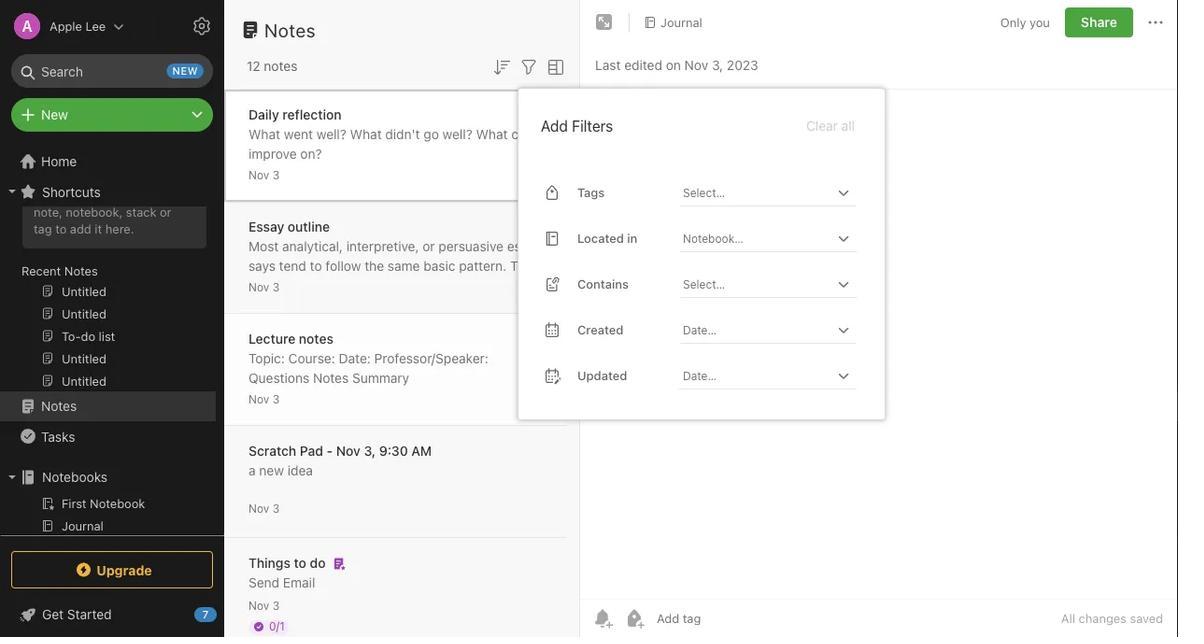 Task type: describe. For each thing, give the bounding box(es) containing it.
nov up things
[[249, 502, 269, 515]]

on?
[[300, 146, 322, 162]]

3 for summary
[[273, 393, 280, 406]]

help
[[351, 278, 377, 293]]

 input text field for located in
[[681, 225, 833, 251]]

Add tag field
[[655, 611, 795, 627]]

the inside most analytical, interpretive, or persuasive es says tend to follow the same basic pattern. this structure should help you formulate effective outlines for most ...
[[365, 258, 384, 274]]

More actions field
[[1145, 7, 1167, 37]]

topic:
[[249, 351, 285, 366]]

outline
[[288, 219, 330, 235]]

only
[[1001, 15, 1027, 29]]

2023
[[727, 57, 759, 73]]

nov up outlines
[[249, 281, 269, 294]]

date… for updated
[[683, 369, 717, 382]]

didn't
[[385, 127, 420, 142]]

shortcuts
[[42, 184, 101, 199]]

 date picker field for created
[[679, 317, 874, 344]]

notes for 12 notes
[[264, 58, 298, 74]]

Note Editor text field
[[580, 90, 1179, 599]]

went
[[284, 127, 313, 142]]

all
[[1062, 612, 1076, 626]]

2 vertical spatial to
[[294, 556, 306, 571]]

click to collapse image
[[217, 603, 231, 625]]

click
[[34, 188, 61, 202]]

tree containing home
[[0, 119, 224, 637]]

new
[[41, 107, 68, 122]]

you inside most analytical, interpretive, or persuasive es says tend to follow the same basic pattern. this structure should help you formulate effective outlines for most ...
[[381, 278, 402, 293]]

apple lee
[[50, 19, 106, 33]]

all changes saved
[[1062, 612, 1164, 626]]

last
[[595, 57, 621, 73]]

most
[[249, 239, 279, 254]]

scratch pad - nov 3, 9:30 am a new idea
[[249, 443, 432, 479]]

Add filters field
[[518, 54, 540, 78]]

add your first shortcut
[[34, 166, 165, 180]]

View options field
[[540, 54, 567, 78]]

improve
[[249, 146, 297, 162]]

on inside 'note window' element
[[666, 57, 681, 73]]

shortcut
[[116, 166, 165, 180]]

 input text field for tags
[[681, 179, 833, 205]]

topic: course: date: professor/speaker: questions notes summary
[[249, 351, 489, 386]]

notes inside topic: course: date: professor/speaker: questions notes summary
[[313, 371, 349, 386]]

reflection
[[283, 107, 342, 122]]

stack
[[126, 205, 157, 219]]

tags
[[578, 186, 605, 200]]

you inside 'note window' element
[[1030, 15, 1050, 29]]

scratch
[[249, 443, 296, 459]]

icon on a note, notebook, stack or tag to add it here.
[[34, 188, 172, 235]]

note list element
[[224, 0, 580, 637]]

new search field
[[24, 54, 204, 88]]

lecture notes
[[249, 331, 334, 347]]

apple
[[50, 19, 82, 33]]

tasks button
[[0, 422, 216, 451]]

daily reflection
[[249, 107, 342, 122]]

get
[[42, 607, 64, 622]]

home link
[[0, 147, 224, 177]]

add a reminder image
[[592, 607, 614, 630]]

edited
[[625, 57, 663, 73]]

7
[[203, 609, 209, 621]]

expand note image
[[593, 11, 616, 34]]

date… for created
[[683, 323, 717, 336]]

filters
[[572, 117, 613, 135]]

-
[[327, 443, 333, 459]]

add tag image
[[623, 607, 646, 630]]

notes link
[[0, 392, 216, 422]]

outlines
[[249, 298, 296, 313]]

effective
[[467, 278, 520, 293]]

new inside scratch pad - nov 3, 9:30 am a new idea
[[259, 463, 284, 479]]

course:
[[288, 351, 335, 366]]

3, for 2023
[[712, 57, 724, 73]]

am
[[412, 443, 432, 459]]

do
[[310, 556, 326, 571]]

or inside most analytical, interpretive, or persuasive es says tend to follow the same basic pattern. this structure should help you formulate effective outlines for most ...
[[423, 239, 435, 254]]

add filters
[[541, 117, 613, 135]]

journal
[[661, 15, 703, 29]]

notes up the tasks on the left of the page
[[41, 399, 77, 414]]

contains
[[578, 277, 629, 291]]

nov down the questions
[[249, 393, 269, 406]]

email
[[283, 575, 315, 591]]

professor/speaker:
[[374, 351, 489, 366]]

nov inside 'note window' element
[[685, 57, 709, 73]]

should
[[307, 278, 348, 293]]

go
[[424, 127, 439, 142]]

most analytical, interpretive, or persuasive es says tend to follow the same basic pattern. this structure should help you formulate effective outlines for most ...
[[249, 239, 536, 313]]

1 well? from the left
[[317, 127, 347, 142]]

add for add filters
[[541, 117, 568, 135]]

home
[[41, 154, 77, 169]]

nov 3 for says
[[249, 281, 280, 294]]

9:30
[[379, 443, 408, 459]]

date:
[[339, 351, 371, 366]]

summary
[[352, 371, 409, 386]]

send email
[[249, 575, 315, 591]]

Located in field
[[679, 225, 857, 252]]

it
[[95, 221, 102, 235]]

on inside icon on a note, notebook, stack or tag to add it here.
[[129, 188, 144, 202]]

essay
[[249, 219, 284, 235]]

nov down "improve"
[[249, 169, 269, 182]]

note window element
[[580, 0, 1179, 637]]

new button
[[11, 98, 213, 132]]

note,
[[34, 205, 62, 219]]

last edited on nov 3, 2023
[[595, 57, 759, 73]]

nov 3 for well?
[[249, 169, 280, 182]]

a inside icon on a note, notebook, stack or tag to add it here.
[[147, 188, 153, 202]]

12 notes
[[247, 58, 298, 74]]

notes right recent
[[64, 264, 98, 278]]

pattern.
[[459, 258, 507, 274]]

upgrade
[[97, 562, 152, 578]]

2 what from the left
[[350, 127, 382, 142]]

what went well? what didn't go well? what can i improve on?
[[249, 127, 540, 162]]



Task type: vqa. For each thing, say whether or not it's contained in the screenshot.
the bottom notes
yes



Task type: locate. For each thing, give the bounding box(es) containing it.
1 vertical spatial  date picker field
[[679, 362, 874, 390]]

interpretive,
[[346, 239, 419, 254]]

things to do
[[249, 556, 326, 571]]

what left 'didn't' on the left top of page
[[350, 127, 382, 142]]

2  date picker field from the top
[[679, 362, 874, 390]]

1 nov 3 from the top
[[249, 169, 280, 182]]

3 nov 3 from the top
[[249, 393, 280, 406]]

well? right go
[[443, 127, 473, 142]]

add
[[541, 117, 568, 135], [34, 166, 57, 180]]

a up stack
[[147, 188, 153, 202]]

created
[[578, 323, 624, 337]]

what
[[249, 127, 280, 142], [350, 127, 382, 142], [476, 127, 508, 142]]

1 vertical spatial new
[[259, 463, 284, 479]]

your
[[60, 166, 86, 180]]

to for says
[[310, 258, 322, 274]]

new inside new search box
[[172, 65, 198, 77]]

1 what from the left
[[249, 127, 280, 142]]

settings image
[[191, 15, 213, 37]]

recent notes
[[21, 264, 98, 278]]

only you
[[1001, 15, 1050, 29]]

es
[[507, 239, 527, 254]]

0 vertical spatial add
[[541, 117, 568, 135]]

or right stack
[[160, 205, 172, 219]]

1 vertical spatial or
[[423, 239, 435, 254]]

1 horizontal spatial ...
[[354, 298, 365, 313]]

0 vertical spatial group
[[0, 149, 216, 399]]

0 horizontal spatial the
[[65, 188, 83, 202]]

group
[[0, 149, 216, 399], [0, 493, 216, 567]]

2 horizontal spatial what
[[476, 127, 508, 142]]

add inside group
[[34, 166, 57, 180]]

2 date… from the top
[[683, 369, 717, 382]]

you down same
[[381, 278, 402, 293]]

to
[[55, 221, 67, 235], [310, 258, 322, 274], [294, 556, 306, 571]]

most
[[320, 298, 350, 313]]

Contains field
[[679, 271, 857, 298]]

nov down send
[[249, 600, 269, 613]]

0 horizontal spatial you
[[381, 278, 402, 293]]

add
[[70, 221, 91, 235]]

can
[[512, 127, 533, 142]]

first
[[89, 166, 112, 180]]

pad
[[300, 443, 323, 459]]

clear all button
[[805, 115, 857, 137]]

or
[[160, 205, 172, 219], [423, 239, 435, 254]]

clear
[[807, 118, 838, 133]]

notes up 12 notes
[[264, 19, 316, 41]]

this
[[510, 258, 536, 274]]

for
[[300, 298, 316, 313]]

well? down reflection
[[317, 127, 347, 142]]

1  input text field from the top
[[681, 179, 833, 205]]

0 vertical spatial a
[[147, 188, 153, 202]]

the
[[65, 188, 83, 202], [365, 258, 384, 274]]

shortcuts button
[[0, 177, 216, 207]]

3, left 9:30 at the left bottom
[[364, 443, 376, 459]]

1 horizontal spatial a
[[249, 463, 256, 479]]

3,
[[712, 57, 724, 73], [364, 443, 376, 459]]

1 vertical spatial a
[[249, 463, 256, 479]]

1  date picker field from the top
[[679, 317, 874, 344]]

add for add your first shortcut
[[34, 166, 57, 180]]

0 vertical spatial new
[[172, 65, 198, 77]]

3, for 9:30
[[364, 443, 376, 459]]

share
[[1081, 14, 1118, 30]]

2 3 from the top
[[273, 281, 280, 294]]

1 vertical spatial ...
[[354, 298, 365, 313]]

on right edited
[[666, 57, 681, 73]]

follow
[[326, 258, 361, 274]]

what left can
[[476, 127, 508, 142]]

0 vertical spatial notes
[[264, 58, 298, 74]]

nov 3 for summary
[[249, 393, 280, 406]]

the down your
[[65, 188, 83, 202]]

nov 3 up things
[[249, 502, 280, 515]]

nov 3 down the questions
[[249, 393, 280, 406]]

started
[[67, 607, 112, 622]]

0 horizontal spatial or
[[160, 205, 172, 219]]

a inside scratch pad - nov 3, 9:30 am a new idea
[[249, 463, 256, 479]]

notes for lecture notes
[[299, 331, 334, 347]]

saved
[[1130, 612, 1164, 626]]

 input text field for contains
[[681, 271, 833, 297]]

0 horizontal spatial add
[[34, 166, 57, 180]]

notes up course:
[[299, 331, 334, 347]]

1 horizontal spatial well?
[[443, 127, 473, 142]]

0 vertical spatial or
[[160, 205, 172, 219]]

1 horizontal spatial notes
[[299, 331, 334, 347]]

expand notebooks image
[[5, 470, 20, 485]]

to inside most analytical, interpretive, or persuasive es says tend to follow the same basic pattern. this structure should help you formulate effective outlines for most ...
[[310, 258, 322, 274]]

to right tag
[[55, 221, 67, 235]]

to for or
[[55, 221, 67, 235]]

nov inside scratch pad - nov 3, 9:30 am a new idea
[[336, 443, 361, 459]]

0 vertical spatial to
[[55, 221, 67, 235]]

idea
[[288, 463, 313, 479]]

all
[[842, 118, 855, 133]]

1 horizontal spatial to
[[294, 556, 306, 571]]

to left do on the bottom left
[[294, 556, 306, 571]]

 input text field down tags field at top
[[681, 225, 833, 251]]

 input text field inside located in field
[[681, 225, 833, 251]]

Help and Learning task checklist field
[[0, 600, 224, 630]]

to down "analytical,"
[[310, 258, 322, 274]]

1 vertical spatial 3,
[[364, 443, 376, 459]]

clear all
[[807, 118, 855, 133]]

notes right 12 at the top of the page
[[264, 58, 298, 74]]

1 vertical spatial you
[[381, 278, 402, 293]]

click the ...
[[34, 188, 99, 202]]

0 vertical spatial the
[[65, 188, 83, 202]]

notes down course:
[[313, 371, 349, 386]]

... down help
[[354, 298, 365, 313]]

get started
[[42, 607, 112, 622]]

0 horizontal spatial 3,
[[364, 443, 376, 459]]

3, inside 'note window' element
[[712, 57, 724, 73]]

3 up outlines
[[273, 281, 280, 294]]

1 horizontal spatial on
[[666, 57, 681, 73]]

2 group from the top
[[0, 493, 216, 567]]

1 horizontal spatial new
[[259, 463, 284, 479]]

journal button
[[637, 9, 709, 36]]

nov 3
[[249, 169, 280, 182], [249, 281, 280, 294], [249, 393, 280, 406], [249, 502, 280, 515], [249, 600, 280, 613]]

3 up 0/1
[[273, 600, 280, 613]]

 input text field
[[681, 179, 833, 205], [681, 225, 833, 251], [681, 271, 833, 297]]

0 horizontal spatial well?
[[317, 127, 347, 142]]

notes
[[264, 19, 316, 41], [64, 264, 98, 278], [313, 371, 349, 386], [41, 399, 77, 414]]

lecture
[[249, 331, 296, 347]]

4 3 from the top
[[273, 502, 280, 515]]

2 nov 3 from the top
[[249, 281, 280, 294]]

upgrade button
[[11, 551, 213, 589]]

located in
[[578, 231, 638, 245]]

0 vertical spatial date…
[[683, 323, 717, 336]]

0 horizontal spatial to
[[55, 221, 67, 235]]

1 horizontal spatial 3,
[[712, 57, 724, 73]]

persuasive
[[439, 239, 504, 254]]

notebooks link
[[0, 463, 216, 493]]

add right 'i'
[[541, 117, 568, 135]]

 date picker field for updated
[[679, 362, 874, 390]]

1 vertical spatial date…
[[683, 369, 717, 382]]

structure
[[249, 278, 304, 293]]

1 vertical spatial group
[[0, 493, 216, 567]]

things
[[249, 556, 291, 571]]

new down scratch
[[259, 463, 284, 479]]

add filters image
[[518, 56, 540, 78]]

icon
[[102, 188, 126, 202]]

 input text field inside tags field
[[681, 179, 833, 205]]

3 down the questions
[[273, 393, 280, 406]]

nov down journal
[[685, 57, 709, 73]]

says
[[249, 239, 527, 274]]

2 vertical spatial  input text field
[[681, 271, 833, 297]]

nov
[[685, 57, 709, 73], [249, 169, 269, 182], [249, 281, 269, 294], [249, 393, 269, 406], [336, 443, 361, 459], [249, 502, 269, 515], [249, 600, 269, 613]]

Search text field
[[24, 54, 200, 88]]

3 down "improve"
[[273, 169, 280, 182]]

tree
[[0, 119, 224, 637]]

1 vertical spatial the
[[365, 258, 384, 274]]

Tags field
[[679, 179, 857, 206]]

send
[[249, 575, 280, 591]]

0 horizontal spatial a
[[147, 188, 153, 202]]

1 vertical spatial  input text field
[[681, 225, 833, 251]]

0 vertical spatial you
[[1030, 15, 1050, 29]]

3  input text field from the top
[[681, 271, 833, 297]]

3 what from the left
[[476, 127, 508, 142]]

3, left 2023 at the right of the page
[[712, 57, 724, 73]]

 input text field up located in field
[[681, 179, 833, 205]]

0 vertical spatial ...
[[86, 188, 99, 202]]

tend
[[279, 258, 306, 274]]

tasks
[[41, 429, 75, 444]]

new down settings image
[[172, 65, 198, 77]]

1 horizontal spatial the
[[365, 258, 384, 274]]

what down daily
[[249, 127, 280, 142]]

0 horizontal spatial notes
[[264, 58, 298, 74]]

a down scratch
[[249, 463, 256, 479]]

0 horizontal spatial on
[[129, 188, 144, 202]]

0 vertical spatial  input text field
[[681, 179, 833, 205]]

0 horizontal spatial ...
[[86, 188, 99, 202]]

2 well? from the left
[[443, 127, 473, 142]]

4 nov 3 from the top
[[249, 502, 280, 515]]

add up click
[[34, 166, 57, 180]]

1 3 from the top
[[273, 169, 280, 182]]

same
[[388, 258, 420, 274]]

1 horizontal spatial or
[[423, 239, 435, 254]]

group containing add your first shortcut
[[0, 149, 216, 399]]

5 nov 3 from the top
[[249, 600, 280, 613]]

1 horizontal spatial you
[[1030, 15, 1050, 29]]

Account field
[[0, 7, 125, 45]]

0 vertical spatial  date picker field
[[679, 317, 874, 344]]

or up basic
[[423, 239, 435, 254]]

1 date… from the top
[[683, 323, 717, 336]]

in
[[627, 231, 638, 245]]

share button
[[1065, 7, 1134, 37]]

analytical,
[[282, 239, 343, 254]]

 input text field down located in field
[[681, 271, 833, 297]]

3
[[273, 169, 280, 182], [273, 281, 280, 294], [273, 393, 280, 406], [273, 502, 280, 515], [273, 600, 280, 613]]

notebooks
[[42, 470, 108, 485]]

you right only at the top of the page
[[1030, 15, 1050, 29]]

nov 3 up outlines
[[249, 281, 280, 294]]

0 horizontal spatial new
[[172, 65, 198, 77]]

...
[[86, 188, 99, 202], [354, 298, 365, 313]]

notebook,
[[66, 205, 123, 219]]

1 vertical spatial add
[[34, 166, 57, 180]]

2 horizontal spatial to
[[310, 258, 322, 274]]

0 vertical spatial on
[[666, 57, 681, 73]]

0/1
[[269, 620, 285, 633]]

0 vertical spatial 3,
[[712, 57, 724, 73]]

to inside icon on a note, notebook, stack or tag to add it here.
[[55, 221, 67, 235]]

3 for well?
[[273, 169, 280, 182]]

1 horizontal spatial what
[[350, 127, 382, 142]]

1 horizontal spatial add
[[541, 117, 568, 135]]

tooltip
[[451, 12, 552, 49]]

changes
[[1079, 612, 1127, 626]]

1 vertical spatial notes
[[299, 331, 334, 347]]

 input text field inside contains field
[[681, 271, 833, 297]]

formulate
[[406, 278, 464, 293]]

... up notebook,
[[86, 188, 99, 202]]

here.
[[105, 221, 134, 235]]

1 vertical spatial on
[[129, 188, 144, 202]]

3 up things
[[273, 502, 280, 515]]

nov 3 down "improve"
[[249, 169, 280, 182]]

new
[[172, 65, 198, 77], [259, 463, 284, 479]]

nov 3 down send
[[249, 600, 280, 613]]

0 horizontal spatial what
[[249, 127, 280, 142]]

12
[[247, 58, 260, 74]]

Sort options field
[[491, 54, 513, 78]]

more actions image
[[1145, 11, 1167, 34]]

on up stack
[[129, 188, 144, 202]]

1 vertical spatial to
[[310, 258, 322, 274]]

on
[[666, 57, 681, 73], [129, 188, 144, 202]]

or inside icon on a note, notebook, stack or tag to add it here.
[[160, 205, 172, 219]]

3 for says
[[273, 281, 280, 294]]

the down interpretive,
[[365, 258, 384, 274]]

3, inside scratch pad - nov 3, 9:30 am a new idea
[[364, 443, 376, 459]]

nov right -
[[336, 443, 361, 459]]

date…
[[683, 323, 717, 336], [683, 369, 717, 382]]

... inside most analytical, interpretive, or persuasive es says tend to follow the same basic pattern. this structure should help you formulate effective outlines for most ...
[[354, 298, 365, 313]]

3 3 from the top
[[273, 393, 280, 406]]

1 group from the top
[[0, 149, 216, 399]]

5 3 from the top
[[273, 600, 280, 613]]

2  input text field from the top
[[681, 225, 833, 251]]

essay outline
[[249, 219, 330, 235]]

 Date picker field
[[679, 317, 874, 344], [679, 362, 874, 390]]



